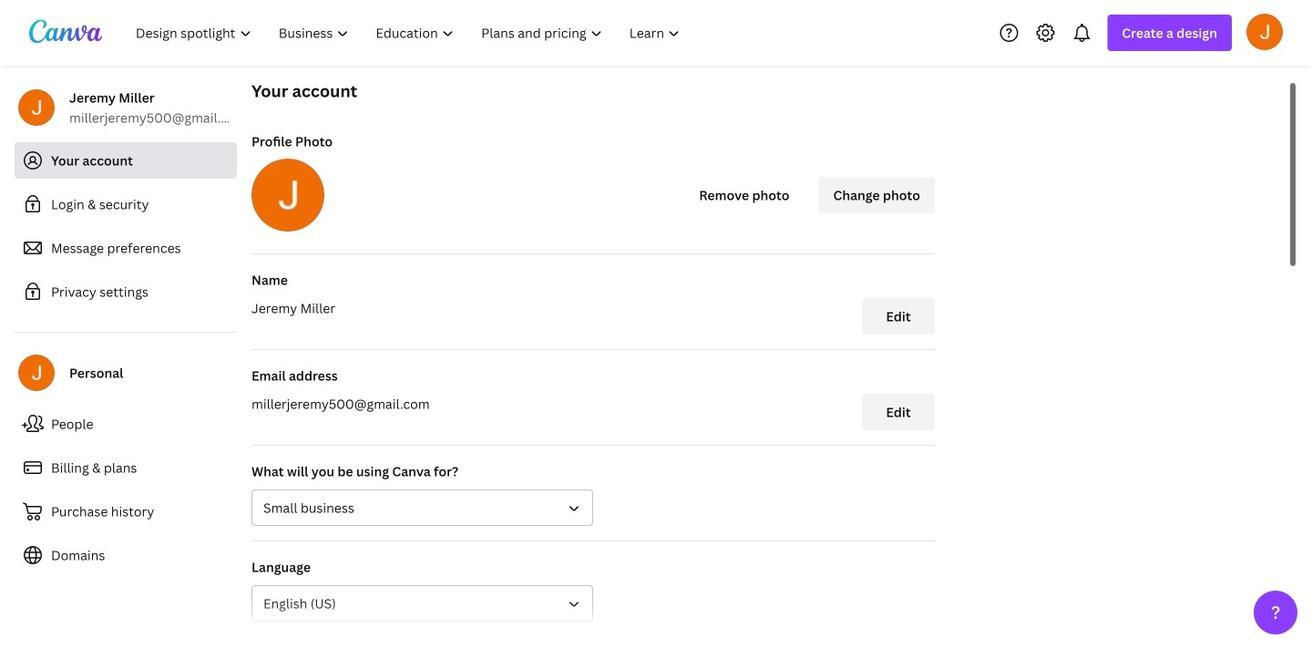 Task type: describe. For each thing, give the bounding box(es) containing it.
top level navigation element
[[124, 15, 696, 51]]

jeremy miller image
[[1247, 13, 1284, 50]]



Task type: locate. For each thing, give the bounding box(es) containing it.
Language: English (US) button
[[252, 585, 593, 622]]

None button
[[252, 490, 593, 526]]



Task type: vqa. For each thing, say whether or not it's contained in the screenshot.
'Top level navigation' Element
yes



